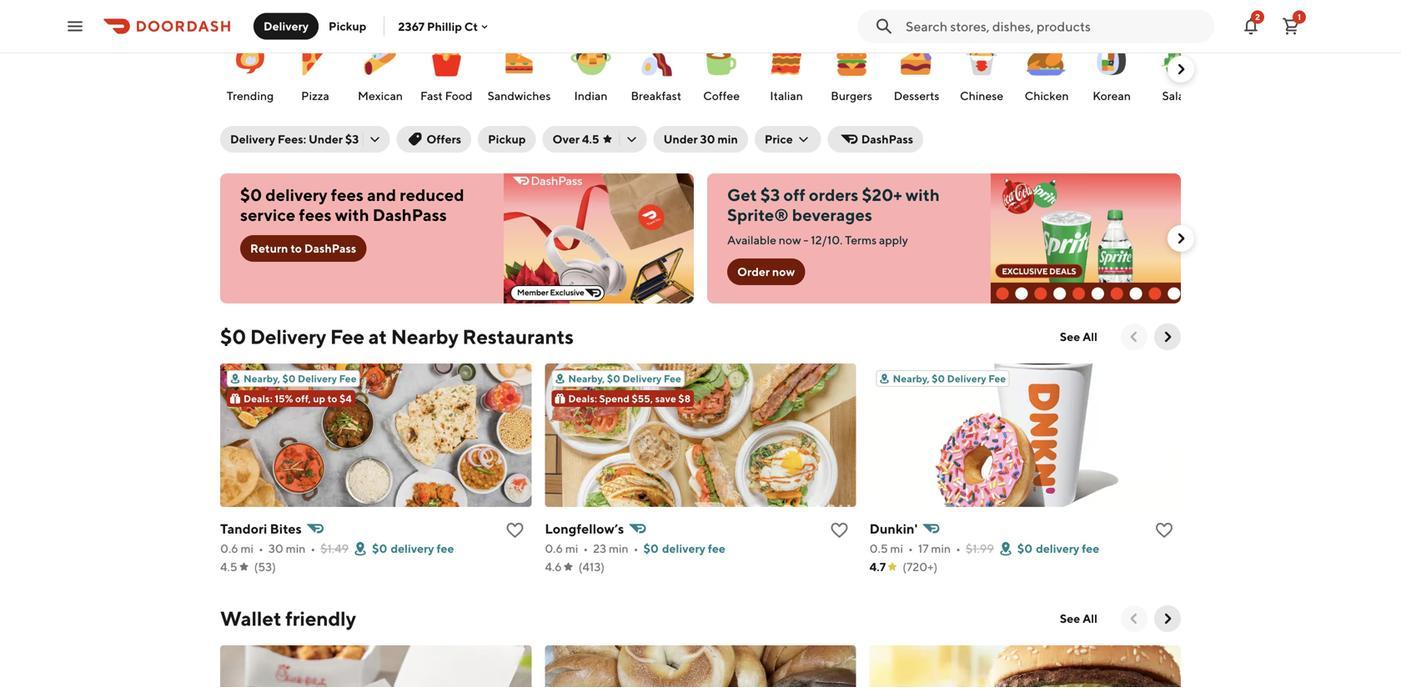 Task type: locate. For each thing, give the bounding box(es) containing it.
2 horizontal spatial mi
[[890, 542, 903, 556]]

(720+)
[[903, 560, 938, 574]]

now left the -
[[779, 233, 801, 247]]

0 horizontal spatial nearby, $0 delivery fee
[[244, 373, 357, 385]]

delivery inside button
[[264, 19, 309, 33]]

fee for dunkin'
[[1082, 542, 1100, 556]]

2 0.6 from the left
[[545, 542, 563, 556]]

with inside $0 delivery fees and reduced service fees with dashpass
[[335, 205, 369, 225]]

delivery
[[265, 185, 328, 205], [391, 542, 434, 556], [662, 542, 706, 556], [1036, 542, 1080, 556]]

with right $20+
[[906, 185, 940, 205]]

1 horizontal spatial pickup
[[488, 132, 526, 146]]

0 horizontal spatial under
[[309, 132, 343, 146]]

fee
[[437, 542, 454, 556], [708, 542, 726, 556], [1082, 542, 1100, 556]]

1 all from the top
[[1083, 330, 1098, 344]]

1 vertical spatial pickup button
[[478, 126, 536, 153]]

2 click to add this store to your saved list image from the left
[[830, 520, 850, 541]]

$3 down mexican
[[345, 132, 359, 146]]

to
[[291, 241, 302, 255], [328, 393, 337, 405]]

2 vertical spatial next button of carousel image
[[1159, 611, 1176, 627]]

1 horizontal spatial mi
[[565, 542, 578, 556]]

1 horizontal spatial 0.6
[[545, 542, 563, 556]]

min down the bites
[[286, 542, 306, 556]]

to right return
[[291, 241, 302, 255]]

all
[[1083, 330, 1098, 344], [1083, 612, 1098, 626]]

1 mi from the left
[[241, 542, 254, 556]]

4.5 right the over
[[582, 132, 599, 146]]

0 vertical spatial see
[[1060, 330, 1080, 344]]

1 horizontal spatial nearby, $0 delivery fee
[[568, 373, 681, 385]]

deals:
[[244, 393, 272, 405], [568, 393, 597, 405]]

0 horizontal spatial $3
[[345, 132, 359, 146]]

$3 up sprite®
[[761, 185, 780, 205]]

$0 delivery fee
[[372, 542, 454, 556], [1018, 542, 1100, 556]]

2 mi from the left
[[565, 542, 578, 556]]

previous button of carousel image for $0 delivery fee at nearby restaurants
[[1126, 329, 1143, 345]]

0.6 down tandori
[[220, 542, 238, 556]]

2 horizontal spatial click to add this store to your saved list image
[[1154, 520, 1174, 541]]

desserts
[[894, 89, 940, 103]]

0 horizontal spatial fee
[[437, 542, 454, 556]]

deals: left "15%"
[[244, 393, 272, 405]]

pickup right "delivery" button
[[329, 19, 367, 33]]

1 horizontal spatial nearby,
[[568, 373, 605, 385]]

friendly
[[285, 607, 356, 631]]

burgers
[[831, 89, 872, 103]]

at
[[368, 325, 387, 349]]

0.6 for tandori bites
[[220, 542, 238, 556]]

mi down longfellow's
[[565, 542, 578, 556]]

see for $0 delivery fee at nearby restaurants
[[1060, 330, 1080, 344]]

under right fees:
[[309, 132, 343, 146]]

3 • from the left
[[583, 542, 588, 556]]

0.6 for longfellow's
[[545, 542, 563, 556]]

1 vertical spatial $3
[[761, 185, 780, 205]]

2 previous button of carousel image from the top
[[1126, 611, 1143, 627]]

italian
[[770, 89, 803, 103]]

1 click to add this store to your saved list image from the left
[[505, 520, 525, 541]]

$0 delivery fee for dunkin'
[[1018, 542, 1100, 556]]

min down coffee
[[718, 132, 738, 146]]

0 horizontal spatial 4.5
[[220, 560, 237, 574]]

1 vertical spatial dashpass
[[373, 205, 447, 225]]

$0 delivery fee right the "$1.99"
[[1018, 542, 1100, 556]]

coffee
[[703, 89, 740, 103]]

0 vertical spatial 4.5
[[582, 132, 599, 146]]

service
[[240, 205, 296, 225]]

2 see all link from the top
[[1050, 606, 1108, 632]]

mi down tandori
[[241, 542, 254, 556]]

1 horizontal spatial $3
[[761, 185, 780, 205]]

30
[[700, 132, 715, 146], [269, 542, 283, 556]]

$55,
[[632, 393, 653, 405]]

pickup down sandwiches
[[488, 132, 526, 146]]

3 mi from the left
[[890, 542, 903, 556]]

nearby,
[[244, 373, 280, 385], [568, 373, 605, 385], [893, 373, 930, 385]]

0 vertical spatial $3
[[345, 132, 359, 146]]

mexican
[[358, 89, 403, 103]]

0 vertical spatial with
[[906, 185, 940, 205]]

return to dashpass
[[250, 241, 356, 255]]

to left $4
[[328, 393, 337, 405]]

1 see all link from the top
[[1050, 324, 1108, 350]]

0 vertical spatial see all
[[1060, 330, 1098, 344]]

under 30 min button
[[654, 126, 748, 153]]

over 4.5 button
[[543, 126, 647, 153]]

1 see all from the top
[[1060, 330, 1098, 344]]

$1.49
[[320, 542, 349, 556]]

• left 23 at the left bottom of page
[[583, 542, 588, 556]]

3 nearby, $0 delivery fee from the left
[[893, 373, 1006, 385]]

1 vertical spatial see
[[1060, 612, 1080, 626]]

0 vertical spatial all
[[1083, 330, 1098, 344]]

mi for longfellow's
[[565, 542, 578, 556]]

1 vertical spatial with
[[335, 205, 369, 225]]

0 horizontal spatial 30
[[269, 542, 283, 556]]

0 horizontal spatial click to add this store to your saved list image
[[505, 520, 525, 541]]

1 fee from the left
[[437, 542, 454, 556]]

click to add this store to your saved list image for longfellow's
[[830, 520, 850, 541]]

click to add this store to your saved list image for dunkin'
[[1154, 520, 1174, 541]]

reduced
[[400, 185, 464, 205]]

(53)
[[254, 560, 276, 574]]

0.6
[[220, 542, 238, 556], [545, 542, 563, 556]]

with
[[906, 185, 940, 205], [335, 205, 369, 225]]

$3
[[345, 132, 359, 146], [761, 185, 780, 205]]

dashpass button
[[828, 126, 923, 153]]

• left 17
[[908, 542, 913, 556]]

1 horizontal spatial $0 delivery fee
[[1018, 542, 1100, 556]]

min right 17
[[931, 542, 951, 556]]

pickup button down sandwiches
[[478, 126, 536, 153]]

2 $0 delivery fee from the left
[[1018, 542, 1100, 556]]

mi right 0.5 in the right bottom of the page
[[890, 542, 903, 556]]

1 vertical spatial all
[[1083, 612, 1098, 626]]

$0
[[240, 185, 262, 205], [220, 325, 246, 349], [282, 373, 296, 385], [607, 373, 620, 385], [932, 373, 945, 385], [372, 542, 387, 556], [644, 542, 659, 556], [1018, 542, 1033, 556]]

click to add this store to your saved list image for tandori bites
[[505, 520, 525, 541]]

2 horizontal spatial fee
[[1082, 542, 1100, 556]]

0 vertical spatial fees
[[331, 185, 364, 205]]

0 horizontal spatial to
[[291, 241, 302, 255]]

0 vertical spatial now
[[779, 233, 801, 247]]

1 vertical spatial now
[[772, 265, 795, 279]]

price button
[[755, 126, 821, 153]]

fees left and
[[331, 185, 364, 205]]

spend
[[599, 393, 630, 405]]

fee
[[330, 325, 365, 349], [339, 373, 357, 385], [664, 373, 681, 385], [989, 373, 1006, 385]]

dashpass down the desserts
[[861, 132, 913, 146]]

$20+
[[862, 185, 902, 205]]

chinese
[[960, 89, 1004, 103]]

2 see all from the top
[[1060, 612, 1098, 626]]

0 vertical spatial see all link
[[1050, 324, 1108, 350]]

phillip
[[427, 19, 462, 33]]

dashpass
[[861, 132, 913, 146], [373, 205, 447, 225], [304, 241, 356, 255]]

3 nearby, from the left
[[893, 373, 930, 385]]

1 see from the top
[[1060, 330, 1080, 344]]

min
[[718, 132, 738, 146], [286, 542, 306, 556], [609, 542, 629, 556], [931, 542, 951, 556]]

0 horizontal spatial mi
[[241, 542, 254, 556]]

min right 23 at the left bottom of page
[[609, 542, 629, 556]]

1 horizontal spatial fee
[[708, 542, 726, 556]]

• up (53)
[[259, 542, 264, 556]]

0 horizontal spatial $0 delivery fee
[[372, 542, 454, 556]]

pizza
[[301, 89, 329, 103]]

0 vertical spatial pickup
[[329, 19, 367, 33]]

1 horizontal spatial 30
[[700, 132, 715, 146]]

4.5 left (53)
[[220, 560, 237, 574]]

3 fee from the left
[[1082, 542, 1100, 556]]

1 horizontal spatial dashpass
[[373, 205, 447, 225]]

3 click to add this store to your saved list image from the left
[[1154, 520, 1174, 541]]

nearby, $0 delivery fee
[[244, 373, 357, 385], [568, 373, 681, 385], [893, 373, 1006, 385]]

2 vertical spatial dashpass
[[304, 241, 356, 255]]

30 inside button
[[700, 132, 715, 146]]

0 vertical spatial to
[[291, 241, 302, 255]]

previous button of carousel image
[[1126, 329, 1143, 345], [1126, 611, 1143, 627]]

2 see from the top
[[1060, 612, 1080, 626]]

next button of carousel image
[[1173, 61, 1189, 78], [1159, 329, 1176, 345], [1159, 611, 1176, 627]]

-
[[804, 233, 809, 247]]

0.6 up the 4.6
[[545, 542, 563, 556]]

see all for wallet friendly
[[1060, 612, 1098, 626]]

0 vertical spatial 30
[[700, 132, 715, 146]]

1 nearby, from the left
[[244, 373, 280, 385]]

2 deals: from the left
[[568, 393, 597, 405]]

fees up return to dashpass
[[299, 205, 332, 225]]

1 horizontal spatial click to add this store to your saved list image
[[830, 520, 850, 541]]

4.6
[[545, 560, 562, 574]]

fees
[[331, 185, 364, 205], [299, 205, 332, 225]]

2 all from the top
[[1083, 612, 1098, 626]]

pickup for pickup button to the top
[[329, 19, 367, 33]]

off,
[[295, 393, 311, 405]]

• right 23 at the left bottom of page
[[634, 542, 639, 556]]

next button of carousel image
[[1173, 230, 1189, 247]]

apply
[[879, 233, 908, 247]]

see all for $0 delivery fee at nearby restaurants
[[1060, 330, 1098, 344]]

1 horizontal spatial under
[[664, 132, 698, 146]]

1 vertical spatial see all
[[1060, 612, 1098, 626]]

delivery inside $0 delivery fees and reduced service fees with dashpass
[[265, 185, 328, 205]]

pickup button left 2367
[[319, 13, 377, 40]]

0 horizontal spatial 0.6
[[220, 542, 238, 556]]

deals: spend $55, save $8
[[568, 393, 691, 405]]

30 up (53)
[[269, 542, 283, 556]]

2 nearby, $0 delivery fee from the left
[[568, 373, 681, 385]]

price
[[765, 132, 793, 146]]

1 vertical spatial see all link
[[1050, 606, 1108, 632]]

1
[[1298, 12, 1301, 22]]

1 0.6 from the left
[[220, 542, 238, 556]]

min inside button
[[718, 132, 738, 146]]

2 • from the left
[[311, 542, 315, 556]]

with down and
[[335, 205, 369, 225]]

1 horizontal spatial to
[[328, 393, 337, 405]]

previous button of carousel image for wallet friendly
[[1126, 611, 1143, 627]]

0 horizontal spatial pickup button
[[319, 13, 377, 40]]

dashpass down $0 delivery fees and reduced service fees with dashpass at left
[[304, 241, 356, 255]]

2 horizontal spatial nearby, $0 delivery fee
[[893, 373, 1006, 385]]

click to add this store to your saved list image
[[505, 520, 525, 541], [830, 520, 850, 541], [1154, 520, 1174, 541]]

see all link
[[1050, 324, 1108, 350], [1050, 606, 1108, 632]]

30 down coffee
[[700, 132, 715, 146]]

open menu image
[[65, 16, 85, 36]]

under down breakfast
[[664, 132, 698, 146]]

sandwiches
[[488, 89, 551, 103]]

dashpass inside $0 delivery fees and reduced service fees with dashpass
[[373, 205, 447, 225]]

1 horizontal spatial deals:
[[568, 393, 597, 405]]

2 under from the left
[[664, 132, 698, 146]]

0 horizontal spatial with
[[335, 205, 369, 225]]

•
[[259, 542, 264, 556], [311, 542, 315, 556], [583, 542, 588, 556], [634, 542, 639, 556], [908, 542, 913, 556], [956, 542, 961, 556]]

deals: left spend
[[568, 393, 597, 405]]

nearby, $0 delivery fee for longfellow's
[[568, 373, 681, 385]]

1 vertical spatial pickup
[[488, 132, 526, 146]]

get $3 off orders $20+ with sprite® beverages available now - 12/10. terms apply
[[727, 185, 940, 247]]

4.5
[[582, 132, 599, 146], [220, 560, 237, 574]]

mi
[[241, 542, 254, 556], [565, 542, 578, 556], [890, 542, 903, 556]]

2 horizontal spatial dashpass
[[861, 132, 913, 146]]

1 horizontal spatial pickup button
[[478, 126, 536, 153]]

1 vertical spatial 30
[[269, 542, 283, 556]]

1 horizontal spatial 4.5
[[582, 132, 599, 146]]

Store search: begin typing to search for stores available on DoorDash text field
[[906, 17, 1204, 35]]

sprite®
[[727, 205, 789, 225]]

$0 delivery fee for tandori bites
[[372, 542, 454, 556]]

1 previous button of carousel image from the top
[[1126, 329, 1143, 345]]

2367 phillip ct
[[398, 19, 478, 33]]

• left $1.49
[[311, 542, 315, 556]]

$0 delivery fee right $1.49
[[372, 542, 454, 556]]

2 nearby, from the left
[[568, 373, 605, 385]]

terms
[[845, 233, 877, 247]]

1 $0 delivery fee from the left
[[372, 542, 454, 556]]

bites
[[270, 521, 302, 537]]

1 horizontal spatial with
[[906, 185, 940, 205]]

• left the "$1.99"
[[956, 542, 961, 556]]

0 horizontal spatial pickup
[[329, 19, 367, 33]]

0 vertical spatial previous button of carousel image
[[1126, 329, 1143, 345]]

2 horizontal spatial nearby,
[[893, 373, 930, 385]]

15%
[[275, 393, 293, 405]]

1 nearby, $0 delivery fee from the left
[[244, 373, 357, 385]]

now right order on the top right
[[772, 265, 795, 279]]

now
[[779, 233, 801, 247], [772, 265, 795, 279]]

2
[[1255, 12, 1260, 22]]

0 horizontal spatial nearby,
[[244, 373, 280, 385]]

under
[[309, 132, 343, 146], [664, 132, 698, 146]]

offers
[[427, 132, 461, 146]]

notification bell image
[[1241, 16, 1261, 36]]

dashpass down the reduced
[[373, 205, 447, 225]]

1 deals: from the left
[[244, 393, 272, 405]]

1 vertical spatial previous button of carousel image
[[1126, 611, 1143, 627]]

indian
[[574, 89, 608, 103]]

12/10.
[[811, 233, 843, 247]]

min for tandori bites
[[286, 542, 306, 556]]

0 horizontal spatial deals:
[[244, 393, 272, 405]]

1 vertical spatial next button of carousel image
[[1159, 329, 1176, 345]]



Task type: vqa. For each thing, say whether or not it's contained in the screenshot.
until on the top left
no



Task type: describe. For each thing, give the bounding box(es) containing it.
next button of carousel image for $0 delivery fee at nearby restaurants
[[1159, 329, 1176, 345]]

restaurants
[[463, 325, 574, 349]]

1 vertical spatial 4.5
[[220, 560, 237, 574]]

with inside get $3 off orders $20+ with sprite® beverages available now - 12/10. terms apply
[[906, 185, 940, 205]]

fee for tandori bites
[[437, 542, 454, 556]]

next button of carousel image for wallet friendly
[[1159, 611, 1176, 627]]

2367
[[398, 19, 425, 33]]

off
[[784, 185, 806, 205]]

return
[[250, 241, 288, 255]]

1 • from the left
[[259, 542, 264, 556]]

tandori
[[220, 521, 267, 537]]

0 horizontal spatial dashpass
[[304, 241, 356, 255]]

1 vertical spatial to
[[328, 393, 337, 405]]

now inside "button"
[[772, 265, 795, 279]]

see for wallet friendly
[[1060, 612, 1080, 626]]

longfellow's
[[545, 521, 624, 537]]

orders
[[809, 185, 859, 205]]

0.5
[[870, 542, 888, 556]]

fast food
[[420, 89, 473, 103]]

nearby
[[391, 325, 459, 349]]

dunkin'
[[870, 521, 918, 537]]

get
[[727, 185, 757, 205]]

wallet friendly
[[220, 607, 356, 631]]

wallet
[[220, 607, 281, 631]]

see all link for wallet friendly
[[1050, 606, 1108, 632]]

1 vertical spatial fees
[[299, 205, 332, 225]]

available
[[727, 233, 777, 247]]

nearby, for tandori bites
[[244, 373, 280, 385]]

ct
[[464, 19, 478, 33]]

trending
[[227, 89, 274, 103]]

4.7
[[870, 560, 886, 574]]

see all link for $0 delivery fee at nearby restaurants
[[1050, 324, 1108, 350]]

0.6 mi • 23 min • $0 delivery fee
[[545, 542, 726, 556]]

$8
[[678, 393, 691, 405]]

all for wallet friendly
[[1083, 612, 1098, 626]]

deals: for longfellow's
[[568, 393, 597, 405]]

4 • from the left
[[634, 542, 639, 556]]

tandori bites
[[220, 521, 302, 537]]

chicken
[[1025, 89, 1069, 103]]

$0 delivery fee at nearby restaurants
[[220, 325, 574, 349]]

0 vertical spatial next button of carousel image
[[1173, 61, 1189, 78]]

salad
[[1162, 89, 1192, 103]]

min for dunkin'
[[931, 542, 951, 556]]

$0 delivery fees and reduced service fees with dashpass
[[240, 185, 464, 225]]

order
[[737, 265, 770, 279]]

food
[[445, 89, 473, 103]]

to inside button
[[291, 241, 302, 255]]

over
[[553, 132, 580, 146]]

deals: for tandori bites
[[244, 393, 272, 405]]

and
[[367, 185, 396, 205]]

offers button
[[397, 126, 471, 153]]

delivery button
[[254, 13, 319, 40]]

4.5 inside button
[[582, 132, 599, 146]]

order now button
[[727, 259, 805, 285]]

0 vertical spatial dashpass
[[861, 132, 913, 146]]

$0 inside $0 delivery fees and reduced service fees with dashpass
[[240, 185, 262, 205]]

17
[[918, 542, 929, 556]]

trending link
[[222, 31, 279, 108]]

now inside get $3 off orders $20+ with sprite® beverages available now - 12/10. terms apply
[[779, 233, 801, 247]]

6 • from the left
[[956, 542, 961, 556]]

over 4.5
[[553, 132, 599, 146]]

under inside under 30 min button
[[664, 132, 698, 146]]

fast
[[420, 89, 443, 103]]

wallet friendly link
[[220, 606, 356, 632]]

delivery fees: under $3
[[230, 132, 359, 146]]

2367 phillip ct button
[[398, 19, 491, 33]]

mi for tandori bites
[[241, 542, 254, 556]]

return to dashpass button
[[240, 235, 366, 262]]

korean
[[1093, 89, 1131, 103]]

0.5 mi • 17 min •
[[870, 542, 961, 556]]

2 fee from the left
[[708, 542, 726, 556]]

nearby, $0 delivery fee for tandori bites
[[244, 373, 357, 385]]

1 button
[[1275, 10, 1308, 43]]

$4
[[340, 393, 352, 405]]

all for $0 delivery fee at nearby restaurants
[[1083, 330, 1098, 344]]

breakfast
[[631, 89, 682, 103]]

up
[[313, 393, 325, 405]]

save
[[655, 393, 676, 405]]

min for longfellow's
[[609, 542, 629, 556]]

$3 inside get $3 off orders $20+ with sprite® beverages available now - 12/10. terms apply
[[761, 185, 780, 205]]

mi for dunkin'
[[890, 542, 903, 556]]

order now
[[737, 265, 795, 279]]

2 items, open order cart image
[[1281, 16, 1301, 36]]

fees:
[[278, 132, 306, 146]]

0.6 mi • 30 min •
[[220, 542, 315, 556]]

beverages
[[792, 205, 872, 225]]

$0 delivery fee at nearby restaurants link
[[220, 324, 574, 350]]

under 30 min
[[664, 132, 738, 146]]

5 • from the left
[[908, 542, 913, 556]]

$1.99
[[966, 542, 994, 556]]

23
[[593, 542, 607, 556]]

1 under from the left
[[309, 132, 343, 146]]

pickup for the rightmost pickup button
[[488, 132, 526, 146]]

0 vertical spatial pickup button
[[319, 13, 377, 40]]

nearby, for longfellow's
[[568, 373, 605, 385]]

deals: 15% off, up to $4
[[244, 393, 352, 405]]

(413)
[[579, 560, 605, 574]]



